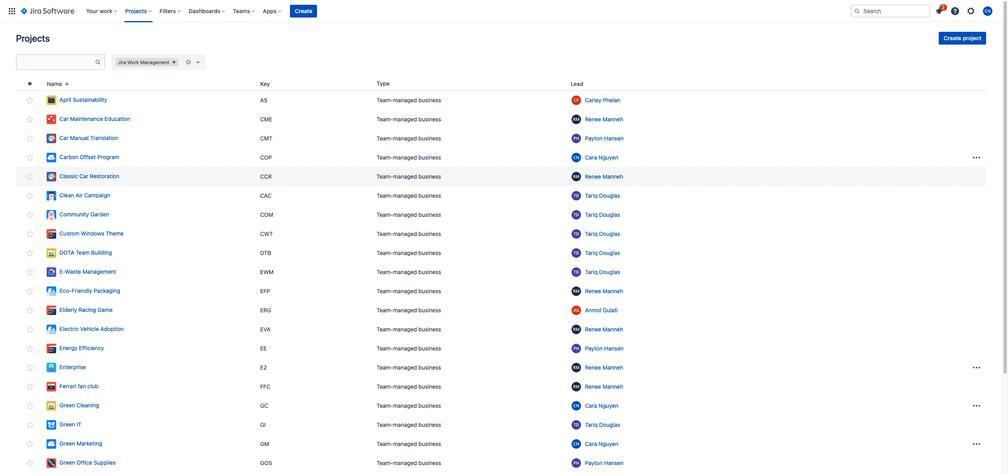 Task type: vqa. For each thing, say whether or not it's contained in the screenshot.


Task type: describe. For each thing, give the bounding box(es) containing it.
clear image
[[171, 59, 177, 65]]

renee for e2
[[585, 364, 601, 371]]

team-managed business for cac
[[377, 192, 441, 199]]

enterprise link
[[47, 363, 254, 373]]

business for cmt
[[418, 135, 441, 142]]

1 vertical spatial projects
[[16, 33, 50, 44]]

business for eva
[[418, 326, 441, 333]]

elderly
[[60, 307, 77, 313]]

lead button
[[567, 79, 593, 88]]

payton hansen for ee
[[585, 345, 624, 352]]

adoption
[[100, 326, 124, 332]]

team-managed business for erg
[[377, 307, 441, 314]]

team-managed business for ewm
[[377, 269, 441, 276]]

gc
[[260, 403, 268, 409]]

ferrari fan club
[[60, 383, 98, 390]]

team- for cwt
[[377, 231, 393, 237]]

com
[[260, 211, 273, 218]]

primary element
[[5, 0, 851, 22]]

cara nguyen link for gc
[[585, 402, 618, 410]]

business for com
[[418, 211, 441, 218]]

project
[[963, 35, 981, 41]]

tariq for cwt
[[585, 231, 598, 237]]

dashboards
[[189, 7, 220, 14]]

managed for cac
[[393, 192, 417, 199]]

renee for ccr
[[585, 173, 601, 180]]

ferrari fan club link
[[47, 382, 254, 392]]

star green cleaning image
[[25, 401, 35, 411]]

program
[[97, 154, 119, 160]]

team- for e2
[[377, 364, 393, 371]]

business for ee
[[418, 345, 441, 352]]

anmol
[[585, 307, 601, 314]]

teams button
[[231, 5, 258, 17]]

managed for gc
[[393, 403, 417, 409]]

maintenance
[[70, 115, 103, 122]]

business for ccr
[[418, 173, 441, 180]]

key
[[260, 80, 270, 87]]

cara for gm
[[585, 441, 597, 448]]

1 more image from the top
[[972, 153, 981, 162]]

payton for ee
[[585, 345, 603, 352]]

douglas for dtb
[[599, 250, 620, 256]]

waste
[[65, 268, 81, 275]]

tariq douglas for dtb
[[585, 250, 620, 256]]

building
[[91, 249, 112, 256]]

eco-friendly packaging link
[[47, 287, 254, 296]]

create for create
[[295, 7, 312, 14]]

create button
[[290, 5, 317, 17]]

dashboards button
[[186, 5, 228, 17]]

team-managed business for com
[[377, 211, 441, 218]]

cmt
[[260, 135, 272, 142]]

team-managed business for gc
[[377, 403, 441, 409]]

team-managed business for ee
[[377, 345, 441, 352]]

create project button
[[939, 32, 986, 45]]

dota team building
[[60, 249, 112, 256]]

business for dtb
[[418, 250, 441, 256]]

vehicle
[[80, 326, 99, 332]]

jira
[[118, 59, 126, 65]]

managed for erg
[[393, 307, 417, 314]]

lead
[[571, 80, 583, 87]]

april sustainability link
[[47, 96, 254, 105]]

managed for e2
[[393, 364, 417, 371]]

ccr
[[260, 173, 272, 180]]

managed for cop
[[393, 154, 417, 161]]

business for as
[[418, 97, 441, 104]]

Search field
[[851, 5, 930, 17]]

elderly racing game link
[[47, 306, 254, 315]]

team-managed business for e2
[[377, 364, 441, 371]]

carley phelan
[[585, 97, 620, 104]]

star classic car restoration image
[[25, 172, 35, 182]]

community garden
[[60, 211, 109, 218]]

green office supplies link
[[47, 459, 254, 468]]

green marketing
[[60, 440, 102, 447]]

tariq douglas link for gi
[[585, 421, 620, 429]]

manneh for e2
[[603, 364, 623, 371]]

jira work management
[[118, 59, 169, 65]]

e-waste management
[[60, 268, 116, 275]]

team- for ewm
[[377, 269, 393, 276]]

star elderly racing game image
[[25, 306, 35, 315]]

nguyen for gc
[[599, 403, 618, 409]]

business for cac
[[418, 192, 441, 199]]

managed for cmt
[[393, 135, 417, 142]]

clean
[[60, 192, 74, 199]]

business for efp
[[418, 288, 441, 295]]

tariq for cac
[[585, 192, 598, 199]]

managed for as
[[393, 97, 417, 104]]

clear image
[[185, 59, 192, 65]]

apps button
[[261, 5, 285, 17]]

gm
[[260, 441, 269, 448]]

help image
[[950, 6, 960, 16]]

team- for gi
[[377, 422, 393, 429]]

dota
[[60, 249, 74, 256]]

business for gos
[[418, 460, 441, 467]]

community
[[60, 211, 89, 218]]

eco-friendly packaging
[[60, 287, 120, 294]]

fan
[[78, 383, 86, 390]]

tariq douglas link for ewm
[[585, 268, 620, 276]]

renee manneh link for ccr
[[585, 173, 623, 181]]

nguyen for cop
[[599, 154, 618, 161]]

green it
[[60, 421, 81, 428]]

team-managed business for cmt
[[377, 135, 441, 142]]

tariq douglas for com
[[585, 211, 620, 218]]

april sustainability
[[60, 96, 107, 103]]

renee manneh for efp
[[585, 288, 623, 295]]

business for cop
[[418, 154, 441, 161]]

tariq douglas for cwt
[[585, 231, 620, 237]]

campaign
[[84, 192, 110, 199]]

team- for ffc
[[377, 384, 393, 390]]

sustainability
[[73, 96, 107, 103]]

renee for efp
[[585, 288, 601, 295]]

cara nguyen link for cop
[[585, 154, 618, 162]]

more image
[[972, 363, 981, 373]]

managed for gm
[[393, 441, 417, 448]]

star green marketing image
[[25, 440, 35, 449]]

ffc
[[260, 384, 270, 390]]

tariq for dtb
[[585, 250, 598, 256]]

business for cwt
[[418, 231, 441, 237]]

team-managed business for gos
[[377, 460, 441, 467]]

e-waste management link
[[47, 268, 254, 277]]

green for green office supplies
[[60, 459, 75, 466]]

car manual translation
[[60, 134, 118, 141]]

renee manneh link for efp
[[585, 288, 623, 296]]

renee manneh for ffc
[[585, 384, 623, 390]]

eva
[[260, 326, 271, 333]]

carley
[[585, 97, 601, 104]]

green for green marketing
[[60, 440, 75, 447]]

star car manual translation image
[[25, 134, 35, 143]]

supplies
[[94, 459, 116, 466]]

air
[[76, 192, 83, 199]]

douglas for com
[[599, 211, 620, 218]]

create for create project
[[944, 35, 961, 41]]

manneh for cme
[[603, 116, 623, 123]]

business for cme
[[418, 116, 441, 123]]

team- for cac
[[377, 192, 393, 199]]

team-managed business for ffc
[[377, 384, 441, 390]]

electric
[[60, 326, 79, 332]]

club
[[87, 383, 98, 390]]

carbon offset program
[[60, 154, 119, 160]]

car for car manual translation
[[60, 134, 69, 141]]

team-managed business for cop
[[377, 154, 441, 161]]

team- for erg
[[377, 307, 393, 314]]

business for erg
[[418, 307, 441, 314]]

name button
[[44, 79, 73, 88]]

racing
[[79, 307, 96, 313]]

payton hansen link for cmt
[[585, 135, 624, 143]]

douglas for ewm
[[599, 269, 620, 276]]

team-managed business for cme
[[377, 116, 441, 123]]

payton for cmt
[[585, 135, 603, 142]]

tariq douglas link for cac
[[585, 192, 620, 200]]

gi
[[260, 422, 266, 429]]

cara for cop
[[585, 154, 597, 161]]

star electric vehicle adoption image
[[25, 325, 35, 335]]

energy efficiency link
[[47, 344, 254, 354]]

friendly
[[72, 287, 92, 294]]

efficiency
[[79, 345, 104, 352]]

business for gc
[[418, 403, 441, 409]]

star e-waste management image
[[25, 268, 35, 277]]

car manual translation link
[[47, 134, 254, 143]]

energy efficiency
[[60, 345, 104, 352]]



Task type: locate. For each thing, give the bounding box(es) containing it.
2 vertical spatial car
[[79, 173, 88, 179]]

team-managed business for efp
[[377, 288, 441, 295]]

0 vertical spatial nguyen
[[599, 154, 618, 161]]

3 payton hansen from the top
[[585, 460, 624, 467]]

3 cara nguyen from the top
[[585, 441, 618, 448]]

douglas for gi
[[599, 422, 620, 429]]

green down ferrari
[[60, 402, 75, 409]]

1 renee manneh from the top
[[585, 116, 623, 123]]

manneh for eva
[[603, 326, 623, 333]]

renee manneh for e2
[[585, 364, 623, 371]]

1 cara from the top
[[585, 154, 597, 161]]

team- for efp
[[377, 288, 393, 295]]

star enterprise image
[[25, 363, 35, 373]]

cara for gc
[[585, 403, 597, 409]]

0 vertical spatial hansen
[[604, 135, 624, 142]]

4 tariq douglas link from the top
[[585, 249, 620, 257]]

17 managed from the top
[[393, 403, 417, 409]]

2 vertical spatial hansen
[[604, 460, 624, 467]]

4 business from the top
[[418, 154, 441, 161]]

cwt
[[260, 231, 273, 237]]

management down building at the bottom left
[[83, 268, 116, 275]]

projects inside projects dropdown button
[[125, 7, 147, 14]]

name
[[47, 80, 62, 87]]

green inside green it link
[[60, 421, 75, 428]]

marketing
[[77, 440, 102, 447]]

12 team- from the top
[[377, 307, 393, 314]]

manneh for efp
[[603, 288, 623, 295]]

6 douglas from the top
[[599, 422, 620, 429]]

5 team- from the top
[[377, 173, 393, 180]]

clean air campaign
[[60, 192, 110, 199]]

13 managed from the top
[[393, 326, 417, 333]]

16 team-managed business from the top
[[377, 384, 441, 390]]

17 team- from the top
[[377, 403, 393, 409]]

star carbon offset program image
[[25, 153, 35, 162]]

managed for dtb
[[393, 250, 417, 256]]

4 douglas from the top
[[599, 250, 620, 256]]

settings image
[[966, 6, 976, 16]]

0 vertical spatial cara
[[585, 154, 597, 161]]

team-managed business for as
[[377, 97, 441, 104]]

2 renee from the top
[[585, 173, 601, 180]]

green marketing link
[[47, 440, 254, 449]]

car
[[60, 115, 69, 122], [60, 134, 69, 141], [79, 173, 88, 179]]

1 vertical spatial create
[[944, 35, 961, 41]]

2 tariq douglas link from the top
[[585, 211, 620, 219]]

renee manneh link
[[585, 115, 623, 123], [585, 173, 623, 181], [585, 288, 623, 296], [585, 326, 623, 334], [585, 364, 623, 372], [585, 383, 623, 391]]

2 vertical spatial payton
[[585, 460, 603, 467]]

ee
[[260, 345, 267, 352]]

cara
[[585, 154, 597, 161], [585, 403, 597, 409], [585, 441, 597, 448]]

2 cara nguyen link from the top
[[585, 402, 618, 410]]

2 vertical spatial more image
[[972, 440, 981, 449]]

3 nguyen from the top
[[599, 441, 618, 448]]

6 tariq from the top
[[585, 422, 598, 429]]

15 team-managed business from the top
[[377, 364, 441, 371]]

tariq douglas for gi
[[585, 422, 620, 429]]

2 payton hansen from the top
[[585, 345, 624, 352]]

green left office on the left bottom of page
[[60, 459, 75, 466]]

0 vertical spatial more image
[[972, 153, 981, 162]]

4 renee from the top
[[585, 326, 601, 333]]

2 vertical spatial cara
[[585, 441, 597, 448]]

star energy efficiency image
[[25, 344, 35, 354]]

create right apps dropdown button
[[295, 7, 312, 14]]

1 horizontal spatial create
[[944, 35, 961, 41]]

2 team-managed business from the top
[[377, 116, 441, 123]]

custom windows theme link
[[47, 229, 254, 239]]

1 vertical spatial payton
[[585, 345, 603, 352]]

business for gi
[[418, 422, 441, 429]]

1 vertical spatial more image
[[972, 401, 981, 411]]

appswitcher icon image
[[7, 6, 17, 16]]

key button
[[257, 79, 279, 88]]

custom windows theme
[[60, 230, 124, 237]]

5 tariq douglas link from the top
[[585, 268, 620, 276]]

9 team- from the top
[[377, 250, 393, 256]]

team-managed business for ccr
[[377, 173, 441, 180]]

1 nguyen from the top
[[599, 154, 618, 161]]

5 renee manneh from the top
[[585, 364, 623, 371]]

10 team-managed business from the top
[[377, 269, 441, 276]]

3 cara nguyen link from the top
[[585, 440, 618, 448]]

douglas for cwt
[[599, 231, 620, 237]]

your work button
[[84, 5, 120, 17]]

classic car restoration
[[60, 173, 119, 179]]

4 team- from the top
[[377, 154, 393, 161]]

2 renee manneh from the top
[[585, 173, 623, 180]]

0 vertical spatial create
[[295, 7, 312, 14]]

renee manneh link for e2
[[585, 364, 623, 372]]

team- for com
[[377, 211, 393, 218]]

star dota team building image
[[25, 249, 35, 258]]

5 renee manneh link from the top
[[585, 364, 623, 372]]

1 renee from the top
[[585, 116, 601, 123]]

team- for gm
[[377, 441, 393, 448]]

3 renee manneh link from the top
[[585, 288, 623, 296]]

douglas for cac
[[599, 192, 620, 199]]

14 business from the top
[[418, 345, 441, 352]]

2 manneh from the top
[[603, 173, 623, 180]]

projects right work
[[125, 7, 147, 14]]

garden
[[90, 211, 109, 218]]

offset
[[80, 154, 96, 160]]

filters
[[160, 7, 176, 14]]

douglas
[[599, 192, 620, 199], [599, 211, 620, 218], [599, 231, 620, 237], [599, 250, 620, 256], [599, 269, 620, 276], [599, 422, 620, 429]]

star clean air campaign image
[[25, 191, 35, 201]]

19 business from the top
[[418, 441, 441, 448]]

projects down appswitcher icon
[[16, 33, 50, 44]]

car right 'classic'
[[79, 173, 88, 179]]

manneh
[[603, 116, 623, 123], [603, 173, 623, 180], [603, 288, 623, 295], [603, 326, 623, 333], [603, 364, 623, 371], [603, 384, 623, 390]]

3 team- from the top
[[377, 135, 393, 142]]

team- for cmt
[[377, 135, 393, 142]]

5 business from the top
[[418, 173, 441, 180]]

19 team- from the top
[[377, 441, 393, 448]]

1 team-managed business from the top
[[377, 97, 441, 104]]

None text field
[[17, 57, 95, 68]]

6 renee from the top
[[585, 384, 601, 390]]

business for ffc
[[418, 384, 441, 390]]

open image
[[193, 57, 203, 67]]

electric vehicle adoption link
[[47, 325, 254, 335]]

2 vertical spatial cara nguyen
[[585, 441, 618, 448]]

green inside the "green office supplies" link
[[60, 459, 75, 466]]

jira software image
[[21, 6, 74, 16], [21, 6, 74, 16]]

11 business from the top
[[418, 288, 441, 295]]

search image
[[854, 8, 860, 14]]

1 horizontal spatial management
[[140, 59, 169, 65]]

car down april
[[60, 115, 69, 122]]

2 vertical spatial payton hansen
[[585, 460, 624, 467]]

star ferrari fan club image
[[25, 382, 35, 392]]

13 team- from the top
[[377, 326, 393, 333]]

3 tariq from the top
[[585, 231, 598, 237]]

6 team-managed business from the top
[[377, 192, 441, 199]]

10 managed from the top
[[393, 269, 417, 276]]

it
[[77, 421, 81, 428]]

renee manneh for cme
[[585, 116, 623, 123]]

clean air campaign link
[[47, 191, 254, 201]]

3 tariq douglas link from the top
[[585, 230, 620, 238]]

cme
[[260, 116, 272, 123]]

green down green it
[[60, 440, 75, 447]]

your work
[[86, 7, 112, 14]]

3 renee from the top
[[585, 288, 601, 295]]

1 payton from the top
[[585, 135, 603, 142]]

electric vehicle adoption
[[60, 326, 124, 332]]

10 team- from the top
[[377, 269, 393, 276]]

managed for gi
[[393, 422, 417, 429]]

1 douglas from the top
[[599, 192, 620, 199]]

work
[[100, 7, 112, 14]]

star car maintenance education image
[[25, 115, 35, 124]]

star green it image
[[25, 421, 35, 430]]

team
[[76, 249, 90, 256]]

1 payton hansen from the top
[[585, 135, 624, 142]]

car left manual at top left
[[60, 134, 69, 141]]

teams
[[233, 7, 250, 14]]

classic car restoration link
[[47, 172, 254, 182]]

1 green from the top
[[60, 402, 75, 409]]

managed
[[393, 97, 417, 104], [393, 116, 417, 123], [393, 135, 417, 142], [393, 154, 417, 161], [393, 173, 417, 180], [393, 192, 417, 199], [393, 211, 417, 218], [393, 231, 417, 237], [393, 250, 417, 256], [393, 269, 417, 276], [393, 288, 417, 295], [393, 307, 417, 314], [393, 326, 417, 333], [393, 345, 417, 352], [393, 364, 417, 371], [393, 384, 417, 390], [393, 403, 417, 409], [393, 422, 417, 429], [393, 441, 417, 448], [393, 460, 417, 467]]

6 renee manneh from the top
[[585, 384, 623, 390]]

11 managed from the top
[[393, 288, 417, 295]]

18 business from the top
[[418, 422, 441, 429]]

2 vertical spatial nguyen
[[599, 441, 618, 448]]

hansen
[[604, 135, 624, 142], [604, 345, 624, 352], [604, 460, 624, 467]]

15 team- from the top
[[377, 364, 393, 371]]

work
[[127, 59, 139, 65]]

cac
[[260, 192, 271, 199]]

payton hansen for cmt
[[585, 135, 624, 142]]

2 tariq douglas from the top
[[585, 211, 620, 218]]

car maintenance education link
[[47, 115, 254, 124]]

april
[[60, 96, 71, 103]]

e-
[[60, 268, 65, 275]]

0 vertical spatial payton hansen
[[585, 135, 624, 142]]

restoration
[[90, 173, 119, 179]]

green inside 'green marketing' "link"
[[60, 440, 75, 447]]

star april sustainability image
[[25, 96, 35, 105]]

nguyen for gm
[[599, 441, 618, 448]]

team- for cop
[[377, 154, 393, 161]]

green cleaning link
[[47, 401, 254, 411]]

banner
[[0, 0, 1002, 22]]

notifications image
[[934, 6, 944, 16]]

packaging
[[94, 287, 120, 294]]

cara nguyen for gm
[[585, 441, 618, 448]]

your profile and settings image
[[983, 6, 992, 16]]

0 vertical spatial projects
[[125, 7, 147, 14]]

ewm
[[260, 269, 274, 276]]

renee for eva
[[585, 326, 601, 333]]

team-managed business for gm
[[377, 441, 441, 448]]

2 vertical spatial cara nguyen link
[[585, 440, 618, 448]]

manneh for ffc
[[603, 384, 623, 390]]

cara nguyen for gc
[[585, 403, 618, 409]]

20 managed from the top
[[393, 460, 417, 467]]

0 vertical spatial management
[[140, 59, 169, 65]]

cara nguyen link
[[585, 154, 618, 162], [585, 402, 618, 410], [585, 440, 618, 448]]

2 nguyen from the top
[[599, 403, 618, 409]]

dtb
[[260, 250, 271, 256]]

tariq douglas link for dtb
[[585, 249, 620, 257]]

0 vertical spatial cara nguyen
[[585, 154, 618, 161]]

enterprise
[[60, 364, 86, 371]]

game
[[98, 307, 113, 313]]

tariq for gi
[[585, 422, 598, 429]]

e2
[[260, 364, 267, 371]]

gos
[[260, 460, 272, 467]]

managed for cwt
[[393, 231, 417, 237]]

16 managed from the top
[[393, 384, 417, 390]]

2 team- from the top
[[377, 116, 393, 123]]

20 business from the top
[[418, 460, 441, 467]]

13 team-managed business from the top
[[377, 326, 441, 333]]

create inside create project button
[[944, 35, 961, 41]]

star community garden image
[[25, 210, 35, 220]]

manual
[[70, 134, 89, 141]]

0 vertical spatial cara nguyen link
[[585, 154, 618, 162]]

tariq for ewm
[[585, 269, 598, 276]]

3 managed from the top
[[393, 135, 417, 142]]

more image
[[972, 153, 981, 162], [972, 401, 981, 411], [972, 440, 981, 449]]

managed for eva
[[393, 326, 417, 333]]

star green office supplies image
[[25, 459, 35, 468]]

payton hansen link for gos
[[585, 460, 624, 468]]

1 renee manneh link from the top
[[585, 115, 623, 123]]

custom
[[60, 230, 79, 237]]

create left "project"
[[944, 35, 961, 41]]

green for green cleaning
[[60, 402, 75, 409]]

star eco-friendly packaging image
[[25, 287, 35, 296]]

0 vertical spatial payton
[[585, 135, 603, 142]]

payton hansen link for ee
[[585, 345, 624, 353]]

renee for cme
[[585, 116, 601, 123]]

4 managed from the top
[[393, 154, 417, 161]]

management for jira work management
[[140, 59, 169, 65]]

8 team-managed business from the top
[[377, 231, 441, 237]]

20 team- from the top
[[377, 460, 393, 467]]

0 vertical spatial car
[[60, 115, 69, 122]]

3 cara from the top
[[585, 441, 597, 448]]

19 team-managed business from the top
[[377, 441, 441, 448]]

phelan
[[603, 97, 620, 104]]

efp
[[260, 288, 270, 295]]

1 horizontal spatial projects
[[125, 7, 147, 14]]

1 vertical spatial cara
[[585, 403, 597, 409]]

car maintenance education
[[60, 115, 130, 122]]

create inside the create "button"
[[295, 7, 312, 14]]

3 payton hansen link from the top
[[585, 460, 624, 468]]

business for gm
[[418, 441, 441, 448]]

hansen for gos
[[604, 460, 624, 467]]

3 green from the top
[[60, 440, 75, 447]]

1 vertical spatial cara nguyen
[[585, 403, 618, 409]]

1 vertical spatial payton hansen
[[585, 345, 624, 352]]

create
[[295, 7, 312, 14], [944, 35, 961, 41]]

managed for ccr
[[393, 173, 417, 180]]

ferrari
[[60, 383, 76, 390]]

payton for gos
[[585, 460, 603, 467]]

apps
[[263, 7, 277, 14]]

3 tariq douglas from the top
[[585, 231, 620, 237]]

team- for gc
[[377, 403, 393, 409]]

1 vertical spatial cara nguyen link
[[585, 402, 618, 410]]

12 managed from the top
[[393, 307, 417, 314]]

1 vertical spatial car
[[60, 134, 69, 141]]

tariq for com
[[585, 211, 598, 218]]

15 managed from the top
[[393, 364, 417, 371]]

classic
[[60, 173, 78, 179]]

2 cara from the top
[[585, 403, 597, 409]]

cara nguyen for cop
[[585, 154, 618, 161]]

6 team- from the top
[[377, 192, 393, 199]]

2 hansen from the top
[[604, 345, 624, 352]]

green cleaning
[[60, 402, 99, 409]]

carbon offset program link
[[47, 153, 254, 162]]

1 vertical spatial management
[[83, 268, 116, 275]]

theme
[[106, 230, 124, 237]]

management
[[140, 59, 169, 65], [83, 268, 116, 275]]

education
[[105, 115, 130, 122]]

1 payton hansen link from the top
[[585, 135, 624, 143]]

green left it
[[60, 421, 75, 428]]

5 managed from the top
[[393, 173, 417, 180]]

tariq douglas link for com
[[585, 211, 620, 219]]

your
[[86, 7, 98, 14]]

1 vertical spatial payton hansen link
[[585, 345, 624, 353]]

star custom windows theme image
[[25, 229, 35, 239]]

cara nguyen link for gm
[[585, 440, 618, 448]]

anmol gulati link
[[585, 307, 618, 315]]

4 team-managed business from the top
[[377, 154, 441, 161]]

renee manneh for ccr
[[585, 173, 623, 180]]

0 horizontal spatial create
[[295, 7, 312, 14]]

6 tariq douglas from the top
[[585, 422, 620, 429]]

1 cara nguyen from the top
[[585, 154, 618, 161]]

renee manneh
[[585, 116, 623, 123], [585, 173, 623, 180], [585, 288, 623, 295], [585, 326, 623, 333], [585, 364, 623, 371], [585, 384, 623, 390]]

6 business from the top
[[418, 192, 441, 199]]

hansen for ee
[[604, 345, 624, 352]]

2 managed from the top
[[393, 116, 417, 123]]

2 tariq from the top
[[585, 211, 598, 218]]

as
[[260, 97, 267, 104]]

14 team-managed business from the top
[[377, 345, 441, 352]]

banner containing your work
[[0, 0, 1002, 22]]

cop
[[260, 154, 272, 161]]

team-managed business for cwt
[[377, 231, 441, 237]]

tariq douglas link
[[585, 192, 620, 200], [585, 211, 620, 219], [585, 230, 620, 238], [585, 249, 620, 257], [585, 268, 620, 276], [585, 421, 620, 429]]

managed for ewm
[[393, 269, 417, 276]]

business
[[418, 97, 441, 104], [418, 116, 441, 123], [418, 135, 441, 142], [418, 154, 441, 161], [418, 173, 441, 180], [418, 192, 441, 199], [418, 211, 441, 218], [418, 231, 441, 237], [418, 250, 441, 256], [418, 269, 441, 276], [418, 288, 441, 295], [418, 307, 441, 314], [418, 326, 441, 333], [418, 345, 441, 352], [418, 364, 441, 371], [418, 384, 441, 390], [418, 403, 441, 409], [418, 422, 441, 429], [418, 441, 441, 448], [418, 460, 441, 467]]

18 team- from the top
[[377, 422, 393, 429]]

3 payton from the top
[[585, 460, 603, 467]]

green
[[60, 402, 75, 409], [60, 421, 75, 428], [60, 440, 75, 447], [60, 459, 75, 466]]

payton hansen for gos
[[585, 460, 624, 467]]

17 business from the top
[[418, 403, 441, 409]]

1 vertical spatial nguyen
[[599, 403, 618, 409]]

projects
[[125, 7, 147, 14], [16, 33, 50, 44]]

6 managed from the top
[[393, 192, 417, 199]]

team-managed business for dtb
[[377, 250, 441, 256]]

gulati
[[603, 307, 618, 314]]

more image for gc
[[972, 401, 981, 411]]

1 vertical spatial hansen
[[604, 345, 624, 352]]

4 tariq from the top
[[585, 250, 598, 256]]

2 green from the top
[[60, 421, 75, 428]]

0 horizontal spatial management
[[83, 268, 116, 275]]

tariq douglas link for cwt
[[585, 230, 620, 238]]

dota team building link
[[47, 249, 254, 258]]

0 vertical spatial payton hansen link
[[585, 135, 624, 143]]

1 manneh from the top
[[603, 116, 623, 123]]

3 business from the top
[[418, 135, 441, 142]]

1 business from the top
[[418, 97, 441, 104]]

management left clear image
[[140, 59, 169, 65]]

manneh for ccr
[[603, 173, 623, 180]]

team-managed business for gi
[[377, 422, 441, 429]]

renee manneh link for eva
[[585, 326, 623, 334]]

1 tariq douglas link from the top
[[585, 192, 620, 200]]

energy
[[60, 345, 77, 352]]

managed for ee
[[393, 345, 417, 352]]

managed for efp
[[393, 288, 417, 295]]

0 horizontal spatial projects
[[16, 33, 50, 44]]

2 vertical spatial payton hansen link
[[585, 460, 624, 468]]

cara nguyen
[[585, 154, 618, 161], [585, 403, 618, 409], [585, 441, 618, 448]]

10 business from the top
[[418, 269, 441, 276]]

type
[[377, 80, 390, 87]]

tariq
[[585, 192, 598, 199], [585, 211, 598, 218], [585, 231, 598, 237], [585, 250, 598, 256], [585, 269, 598, 276], [585, 422, 598, 429]]



